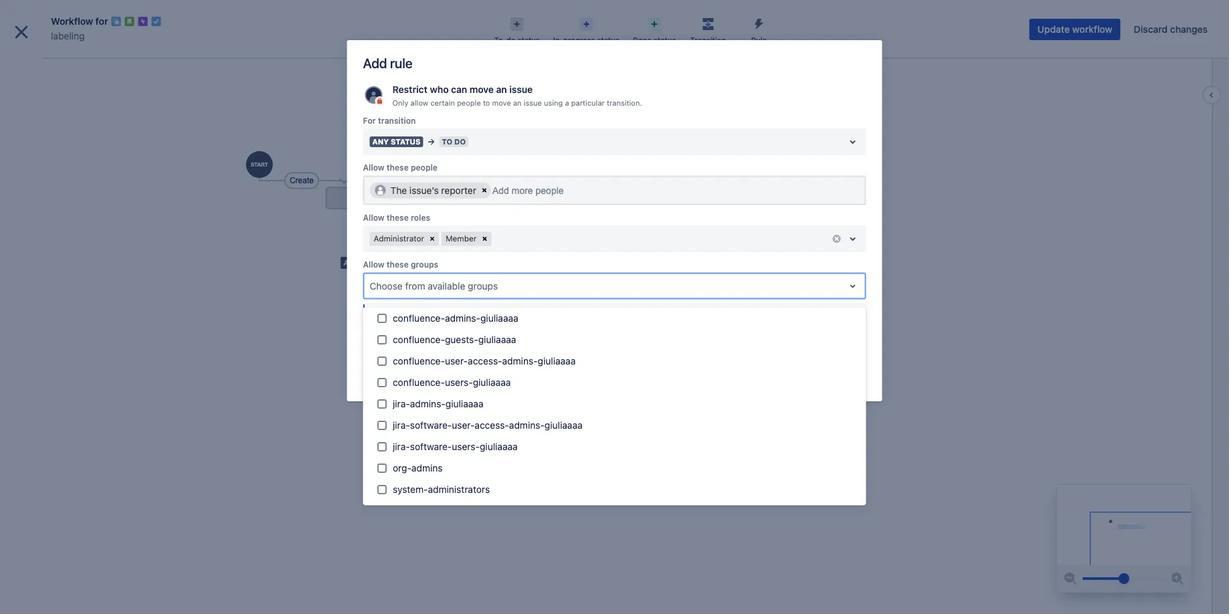 Task type: locate. For each thing, give the bounding box(es) containing it.
system-administrators
[[393, 484, 490, 495]]

4 confluence- from the top
[[393, 377, 445, 388]]

restrict who can move an issue only allow certain people to move an issue using a particular transition.
[[393, 84, 642, 107]]

allow down "allow these groups" text field
[[363, 310, 385, 319]]

issue down the to-do status
[[509, 84, 533, 95]]

jira- up org-
[[393, 441, 410, 452]]

2 vertical spatial jira-
[[393, 441, 410, 452]]

move
[[470, 84, 494, 95], [492, 98, 511, 107]]

users- down jira-software-user-access-admins-giuliaaaa
[[452, 441, 480, 452]]

group
[[5, 245, 155, 344], [5, 245, 155, 308], [5, 308, 155, 344]]

clear image left allow these roles text box
[[479, 234, 490, 244]]

user- up "jira-software-users-giuliaaaa"
[[452, 420, 474, 431]]

groups
[[411, 260, 438, 270], [468, 281, 498, 292]]

progress
[[564, 36, 595, 45]]

in-
[[553, 36, 564, 45]]

users-
[[445, 377, 473, 388], [452, 441, 480, 452]]

users- up jira-admins-giuliaaaa
[[445, 377, 473, 388]]

3 allow from the top
[[363, 260, 385, 270]]

clear image
[[832, 234, 842, 244]]

1 vertical spatial choose
[[370, 330, 403, 341]]

0 vertical spatial user-
[[445, 356, 468, 367]]

these down administrator
[[387, 260, 409, 270]]

1 confluence- from the top
[[393, 313, 445, 324]]

status
[[518, 36, 540, 45], [597, 36, 620, 45], [654, 36, 676, 45], [391, 138, 421, 146]]

1 vertical spatial groups
[[468, 281, 498, 292]]

who
[[430, 84, 449, 95]]

0 vertical spatial issue
[[509, 84, 533, 95]]

jira- down confluence-users-giuliaaaa
[[393, 398, 410, 409]]

confluence- up choose from available permissions on the left of the page
[[393, 313, 445, 324]]

3 jira- from the top
[[393, 441, 410, 452]]

software- up admins
[[410, 441, 452, 452]]

from down with
[[405, 330, 425, 341]]

0 vertical spatial open image
[[845, 134, 861, 150]]

permissions up guests-
[[459, 310, 507, 319]]

to-
[[494, 36, 506, 45]]

status down transition
[[391, 138, 421, 146]]

admins
[[411, 463, 442, 474]]

1 software- from the top
[[410, 420, 452, 431]]

jira- for jira-software-users-giuliaaaa
[[393, 441, 410, 452]]

administrators
[[428, 484, 490, 495]]

0 horizontal spatial an
[[496, 84, 507, 95]]

0 vertical spatial groups
[[411, 260, 438, 270]]

confluence- up jira-admins-giuliaaaa
[[393, 377, 445, 388]]

allow
[[411, 98, 429, 107]]

to-do status
[[494, 36, 540, 45]]

issue
[[509, 84, 533, 95], [524, 98, 542, 107]]

these up choose from available permissions on the left of the page
[[435, 310, 457, 319]]

1 allow from the top
[[363, 163, 385, 172]]

1 vertical spatial available
[[428, 330, 465, 341]]

jira- down jira-admins-giuliaaaa
[[393, 420, 410, 431]]

1 available from the top
[[428, 281, 465, 292]]

confluence- for guests-
[[393, 334, 445, 345]]

2 software- from the top
[[410, 441, 452, 452]]

an right the can
[[496, 84, 507, 95]]

access- up "jira-software-users-giuliaaaa"
[[474, 420, 509, 431]]

1 vertical spatial open image
[[845, 231, 861, 247]]

0 vertical spatial jira-
[[393, 398, 410, 409]]

create banner
[[0, 0, 1229, 37]]

dialog
[[0, 0, 1229, 614]]

people
[[457, 98, 481, 107], [411, 163, 438, 172], [387, 310, 414, 319]]

1 clear image from the left
[[427, 234, 438, 244]]

update workflow button
[[1030, 19, 1121, 40]]

jira software image
[[35, 10, 125, 26], [35, 10, 125, 26]]

available
[[428, 281, 465, 292], [428, 330, 465, 341]]

permissions
[[459, 310, 507, 319], [468, 330, 520, 341]]

status inside for transition element
[[391, 138, 421, 146]]

these
[[387, 163, 409, 172], [387, 213, 409, 222], [387, 260, 409, 270], [435, 310, 457, 319]]

2 allow from the top
[[363, 213, 385, 222]]

confluence-
[[393, 313, 445, 324], [393, 334, 445, 345], [393, 356, 445, 367], [393, 377, 445, 388]]

these up administrator
[[387, 213, 409, 222]]

confluence- for user-
[[393, 356, 445, 367]]

labeling
[[51, 30, 85, 41]]

an right to
[[513, 98, 522, 107]]

2 from from the top
[[405, 330, 425, 341]]

people down the can
[[457, 98, 481, 107]]

4 allow from the top
[[363, 310, 385, 319]]

people left with
[[387, 310, 414, 319]]

close workflow editor image
[[11, 21, 32, 43]]

1 vertical spatial people
[[411, 163, 438, 172]]

transition
[[691, 36, 726, 45]]

create
[[495, 13, 525, 24]]

create button
[[487, 8, 533, 29]]

using
[[544, 98, 563, 107]]

add rule dialog
[[347, 40, 882, 402]]

from for choose from available permissions
[[405, 330, 425, 341]]

allow down the issue's reporter image
[[363, 213, 385, 222]]

update workflow
[[1038, 24, 1113, 35]]

confluence- for users-
[[393, 377, 445, 388]]

these for groups
[[387, 260, 409, 270]]

member
[[446, 234, 477, 243]]

people up issue's
[[411, 163, 438, 172]]

choose down "allow these groups" text field
[[370, 330, 403, 341]]

confluence-admins-giuliaaaa
[[393, 313, 518, 324]]

1 from from the top
[[405, 281, 425, 292]]

allow up "allow these groups" text field
[[363, 260, 385, 270]]

2 jira- from the top
[[393, 420, 410, 431]]

choose from available groups
[[370, 281, 498, 292]]

any
[[372, 138, 389, 146]]

Allow these people text field
[[493, 186, 567, 196]]

0 vertical spatial an
[[496, 84, 507, 95]]

1 vertical spatial software-
[[410, 441, 452, 452]]

jira- for jira-admins-giuliaaaa
[[393, 398, 410, 409]]

1 vertical spatial issue
[[524, 98, 542, 107]]

software- down jira-admins-giuliaaaa
[[410, 420, 452, 431]]

Allow these roles text field
[[494, 232, 497, 246]]

2 open image from the top
[[845, 231, 861, 247]]

do
[[506, 36, 516, 45]]

2 clear image from the left
[[479, 234, 490, 244]]

people inside restrict who can move an issue only allow certain people to move an issue using a particular transition.
[[457, 98, 481, 107]]

available up allow people with these permissions at the bottom left of page
[[428, 281, 465, 292]]

user-
[[445, 356, 468, 367], [452, 420, 474, 431]]

allow
[[363, 163, 385, 172], [363, 213, 385, 222], [363, 260, 385, 270], [363, 310, 385, 319]]

1 open image from the top
[[845, 134, 861, 150]]

status right progress
[[597, 36, 620, 45]]

1 vertical spatial an
[[513, 98, 522, 107]]

1 vertical spatial from
[[405, 330, 425, 341]]

system-
[[393, 484, 428, 495]]

these for roles
[[387, 213, 409, 222]]

access- down guests-
[[468, 356, 502, 367]]

org-
[[393, 463, 411, 474]]

0 vertical spatial permissions
[[459, 310, 507, 319]]

zoom in image
[[1170, 571, 1186, 587]]

allow these roles
[[363, 213, 430, 222]]

user- down 'confluence-guests-giuliaaaa'
[[445, 356, 468, 367]]

groups up choose from available groups
[[411, 260, 438, 270]]

status right do
[[518, 36, 540, 45]]

0 vertical spatial move
[[470, 84, 494, 95]]

confluence-users-giuliaaaa
[[393, 377, 511, 388]]

issue left using
[[524, 98, 542, 107]]

for transition
[[363, 116, 416, 125]]

choose down allow these groups
[[370, 281, 403, 292]]

1 vertical spatial jira-
[[393, 420, 410, 431]]

3 open image from the top
[[845, 278, 861, 294]]

these up the
[[387, 163, 409, 172]]

rule button
[[734, 13, 785, 46]]

clear image
[[427, 234, 438, 244], [479, 234, 490, 244]]

move up to
[[470, 84, 494, 95]]

choose
[[370, 281, 403, 292], [370, 330, 403, 341]]

jira-software-users-giuliaaaa
[[393, 441, 517, 452]]

permissions up confluence-user-access-admins-giuliaaaa
[[468, 330, 520, 341]]

transition button
[[683, 13, 734, 46]]

can
[[451, 84, 467, 95]]

1 vertical spatial users-
[[452, 441, 480, 452]]

allow these people
[[363, 163, 438, 172]]

0 horizontal spatial clear image
[[427, 234, 438, 244]]

for transition element
[[363, 129, 866, 155]]

move right to
[[492, 98, 511, 107]]

0 vertical spatial available
[[428, 281, 465, 292]]

access-
[[468, 356, 502, 367], [474, 420, 509, 431]]

update
[[1038, 24, 1070, 35]]

open image
[[845, 134, 861, 150], [845, 231, 861, 247], [845, 278, 861, 294]]

3 confluence- from the top
[[393, 356, 445, 367]]

jira- for jira-software-user-access-admins-giuliaaaa
[[393, 420, 410, 431]]

from
[[405, 281, 425, 292], [405, 330, 425, 341]]

2 choose from the top
[[370, 330, 403, 341]]

allow people with these permissions
[[363, 310, 507, 319]]

status inside popup button
[[654, 36, 676, 45]]

0 vertical spatial software-
[[410, 420, 452, 431]]

1 choose from the top
[[370, 281, 403, 292]]

workflow
[[51, 16, 93, 27]]

0 horizontal spatial groups
[[411, 260, 438, 270]]

1 jira- from the top
[[393, 398, 410, 409]]

2 confluence- from the top
[[393, 334, 445, 345]]

1 horizontal spatial clear image
[[479, 234, 490, 244]]

issue's
[[410, 185, 439, 196]]

jira-
[[393, 398, 410, 409], [393, 420, 410, 431], [393, 441, 410, 452]]

available down confluence-admins-giuliaaaa
[[428, 330, 465, 341]]

confluence- down choose from available permissions on the left of the page
[[393, 356, 445, 367]]

restrict
[[393, 84, 428, 95]]

an
[[496, 84, 507, 95], [513, 98, 522, 107]]

status right done
[[654, 36, 676, 45]]

dialog containing workflow for
[[0, 0, 1229, 614]]

clear image down roles
[[427, 234, 438, 244]]

jira-software-user-access-admins-giuliaaaa
[[393, 420, 582, 431]]

2 available from the top
[[428, 330, 465, 341]]

do
[[454, 138, 466, 146]]

groups up confluence-admins-giuliaaaa
[[468, 281, 498, 292]]

discard changes
[[1134, 24, 1208, 35]]

from down allow these groups
[[405, 281, 425, 292]]

allow up the issue's reporter image
[[363, 163, 385, 172]]

0 vertical spatial choose
[[370, 281, 403, 292]]

admins-
[[445, 313, 480, 324], [502, 356, 537, 367], [410, 398, 445, 409], [509, 420, 544, 431]]

software-
[[410, 420, 452, 431], [410, 441, 452, 452]]

0 vertical spatial from
[[405, 281, 425, 292]]

1 vertical spatial move
[[492, 98, 511, 107]]

0 vertical spatial people
[[457, 98, 481, 107]]

2 vertical spatial open image
[[845, 278, 861, 294]]

confluence- down with
[[393, 334, 445, 345]]

you're in the workflow viewfinder, use the arrow keys to move it element
[[1057, 485, 1191, 566]]



Task type: describe. For each thing, give the bounding box(es) containing it.
primary element
[[8, 0, 975, 37]]

software- for users-
[[410, 441, 452, 452]]

allow these groups
[[363, 260, 438, 270]]

administrator
[[374, 234, 424, 243]]

1 horizontal spatial an
[[513, 98, 522, 107]]

the
[[391, 185, 407, 196]]

jira-admins-giuliaaaa
[[393, 398, 483, 409]]

workflow
[[1073, 24, 1113, 35]]

1 vertical spatial permissions
[[468, 330, 520, 341]]

status inside popup button
[[597, 36, 620, 45]]

the issue's reporter
[[391, 185, 476, 196]]

zoom out image
[[1063, 571, 1079, 587]]

changes
[[1170, 24, 1208, 35]]

rule
[[390, 55, 413, 71]]

2 vertical spatial people
[[387, 310, 414, 319]]

a
[[565, 98, 569, 107]]

allow for allow people with these permissions
[[363, 310, 385, 319]]

in-progress status
[[553, 36, 620, 45]]

available for permissions
[[428, 330, 465, 341]]

choose for choose from available permissions
[[370, 330, 403, 341]]

software- for user-
[[410, 420, 452, 431]]

0 vertical spatial users-
[[445, 377, 473, 388]]

confluence-guests-giuliaaaa
[[393, 334, 516, 345]]

certain
[[431, 98, 455, 107]]

these for people
[[387, 163, 409, 172]]

to
[[483, 98, 490, 107]]

org-admins
[[393, 463, 442, 474]]

Allow these groups text field
[[370, 280, 372, 293]]

only
[[393, 98, 409, 107]]

done status
[[633, 36, 676, 45]]

the issue's reporter image
[[375, 186, 386, 197]]

for
[[363, 116, 376, 125]]

allow for allow these people
[[363, 163, 385, 172]]

for
[[95, 16, 108, 27]]

allow for allow these roles
[[363, 213, 385, 222]]

1 horizontal spatial groups
[[468, 281, 498, 292]]

transition.
[[607, 98, 642, 107]]

discard changes button
[[1126, 19, 1216, 40]]

done
[[633, 36, 652, 45]]

choose for choose from available groups
[[370, 281, 403, 292]]

Search field
[[975, 8, 1109, 29]]

to do
[[442, 138, 466, 146]]

clear image
[[479, 185, 490, 196]]

confluence-user-access-admins-giuliaaaa
[[393, 356, 575, 367]]

from for choose from available groups
[[405, 281, 425, 292]]

confluence- for admins-
[[393, 313, 445, 324]]

clear image for member
[[479, 234, 490, 244]]

1 vertical spatial access-
[[474, 420, 509, 431]]

Zoom level range field
[[1083, 566, 1166, 592]]

transition
[[378, 116, 416, 125]]

with
[[416, 310, 433, 319]]

available for groups
[[428, 281, 465, 292]]

reporter
[[441, 185, 476, 196]]

add rule
[[363, 55, 413, 71]]

add
[[363, 55, 387, 71]]

labeling link
[[51, 28, 85, 44]]

in-progress status button
[[547, 13, 626, 46]]

particular
[[571, 98, 605, 107]]

any status
[[372, 138, 421, 146]]

allow for allow these groups
[[363, 260, 385, 270]]

to-do status button
[[488, 13, 547, 46]]

choose from available permissions
[[370, 330, 520, 341]]

1 vertical spatial user-
[[452, 420, 474, 431]]

0 vertical spatial access-
[[468, 356, 502, 367]]

status inside "popup button"
[[518, 36, 540, 45]]

done status button
[[626, 13, 683, 46]]

open image inside for transition element
[[845, 134, 861, 150]]

workflow for
[[51, 16, 108, 27]]

clear image for administrator
[[427, 234, 438, 244]]

guests-
[[445, 334, 478, 345]]

to
[[442, 138, 453, 146]]

roles
[[411, 213, 430, 222]]

discard
[[1134, 24, 1168, 35]]

rule
[[751, 36, 767, 45]]



Task type: vqa. For each thing, say whether or not it's contained in the screenshot.
leftmost an
yes



